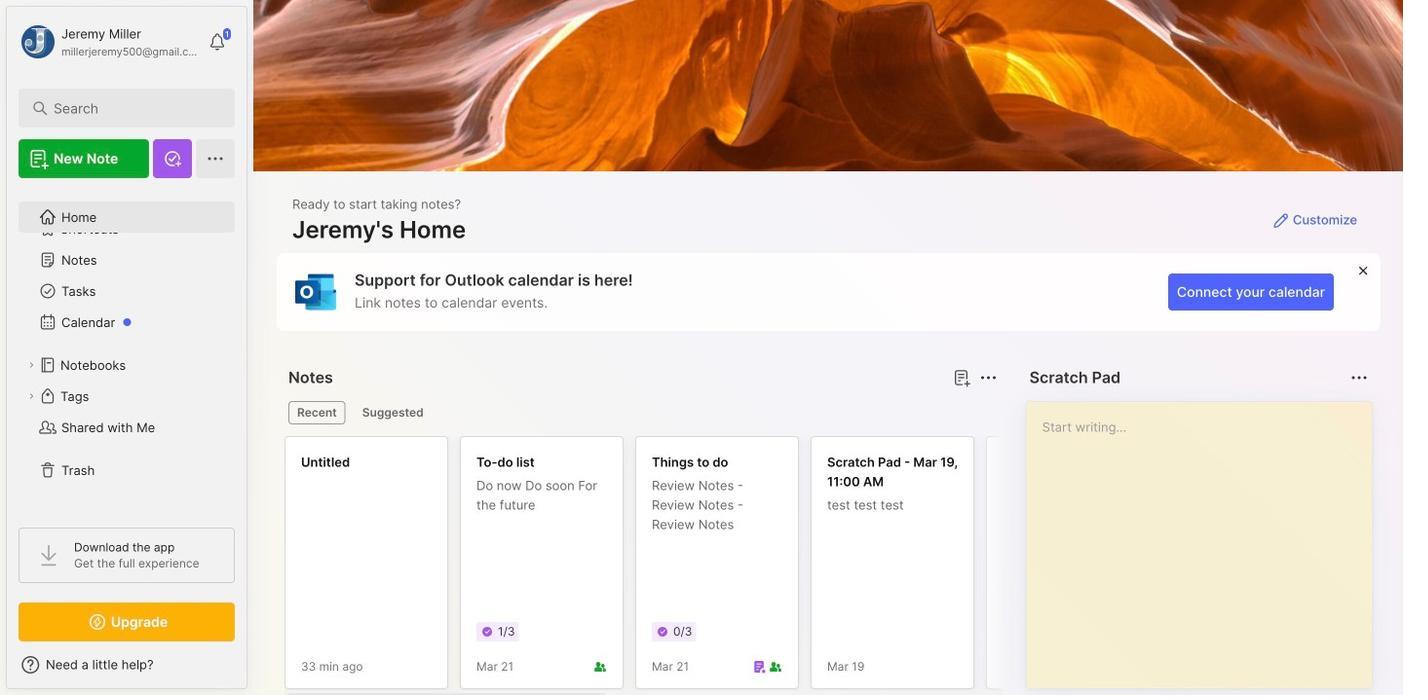 Task type: describe. For each thing, give the bounding box(es) containing it.
main element
[[0, 0, 253, 696]]

more actions image
[[1348, 367, 1371, 390]]

2 tab from the left
[[354, 402, 433, 425]]

tree inside main element
[[7, 190, 247, 511]]

Search text field
[[54, 99, 209, 118]]

Start writing… text field
[[1043, 403, 1371, 674]]

expand notebooks image
[[25, 360, 37, 371]]



Task type: locate. For each thing, give the bounding box(es) containing it.
click to collapse image
[[246, 660, 261, 683]]

tab list
[[289, 402, 995, 425]]

tree
[[7, 190, 247, 511]]

0 horizontal spatial tab
[[289, 402, 346, 425]]

expand tags image
[[25, 391, 37, 403]]

Account field
[[19, 22, 199, 61]]

WHAT'S NEW field
[[7, 650, 247, 681]]

1 horizontal spatial tab
[[354, 402, 433, 425]]

More actions field
[[1346, 365, 1373, 392]]

tab
[[289, 402, 346, 425], [354, 402, 433, 425]]

row group
[[285, 437, 1404, 696]]

none search field inside main element
[[54, 97, 209, 120]]

None search field
[[54, 97, 209, 120]]

1 tab from the left
[[289, 402, 346, 425]]



Task type: vqa. For each thing, say whether or not it's contained in the screenshot.
add a reminder image
no



